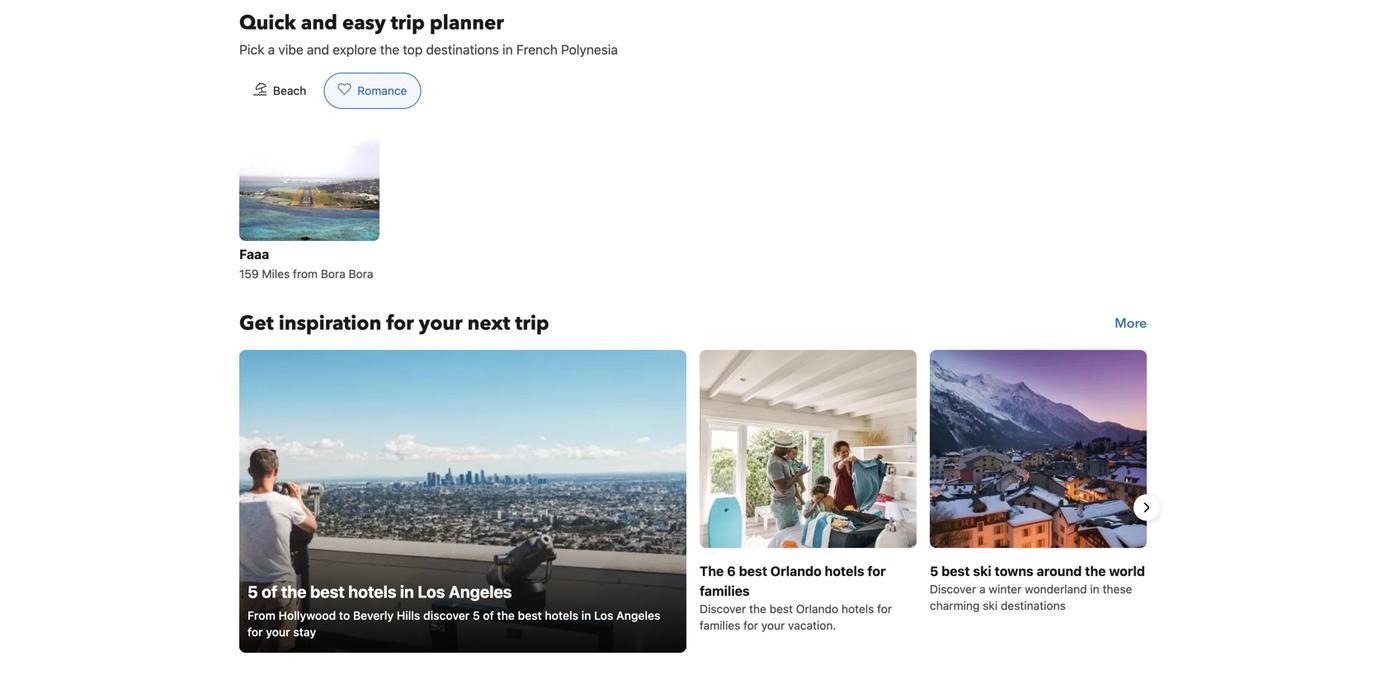 Task type: locate. For each thing, give the bounding box(es) containing it.
the 6 best orlando hotels for families discover the best orlando hotels for families for your vacation.
[[700, 563, 893, 632]]

french
[[517, 42, 558, 57]]

tab list
[[226, 73, 435, 110]]

discover
[[424, 609, 470, 622]]

your down from
[[266, 625, 290, 639]]

around
[[1037, 563, 1083, 579]]

5 inside 5 best ski towns around the world discover a winter wonderland in these charming ski destinations
[[930, 563, 939, 579]]

destinations down wonderland
[[1001, 599, 1066, 612]]

discover inside 5 best ski towns around the world discover a winter wonderland in these charming ski destinations
[[930, 582, 977, 596]]

to
[[339, 609, 350, 622]]

romance
[[358, 84, 407, 97]]

5
[[930, 563, 939, 579], [248, 582, 258, 601], [473, 609, 480, 622]]

a left winter
[[980, 582, 986, 596]]

1 horizontal spatial of
[[483, 609, 494, 622]]

polynesia
[[561, 42, 618, 57]]

of
[[262, 582, 278, 601], [483, 609, 494, 622]]

0 horizontal spatial bora
[[321, 267, 346, 281]]

orlando
[[771, 563, 822, 579], [797, 602, 839, 616]]

0 vertical spatial families
[[700, 583, 750, 599]]

easy
[[343, 9, 386, 37]]

0 horizontal spatial a
[[268, 42, 275, 57]]

angeles
[[449, 582, 512, 601], [617, 609, 661, 622]]

a left vibe
[[268, 42, 275, 57]]

discover
[[930, 582, 977, 596], [700, 602, 747, 616]]

discover inside the 6 best orlando hotels for families discover the best orlando hotels for families for your vacation.
[[700, 602, 747, 616]]

of right discover at the bottom of the page
[[483, 609, 494, 622]]

hollywood
[[279, 609, 336, 622]]

0 horizontal spatial los
[[418, 582, 445, 601]]

0 vertical spatial 5
[[930, 563, 939, 579]]

hotels
[[825, 563, 865, 579], [349, 582, 397, 601], [842, 602, 875, 616], [545, 609, 579, 622]]

destinations down planner
[[426, 42, 499, 57]]

families
[[700, 583, 750, 599], [700, 619, 741, 632]]

vacation.
[[789, 619, 837, 632]]

5 of the best hotels in los angeles region
[[226, 350, 1161, 665]]

2 vertical spatial 5
[[473, 609, 480, 622]]

and right vibe
[[307, 42, 329, 57]]

0 vertical spatial discover
[[930, 582, 977, 596]]

0 horizontal spatial discover
[[700, 602, 747, 616]]

2 bora from the left
[[349, 267, 374, 281]]

of up from
[[262, 582, 278, 601]]

the inside 5 best ski towns around the world discover a winter wonderland in these charming ski destinations
[[1086, 563, 1107, 579]]

0 vertical spatial trip
[[391, 9, 425, 37]]

2 horizontal spatial 5
[[930, 563, 939, 579]]

destinations
[[426, 42, 499, 57], [1001, 599, 1066, 612]]

1 vertical spatial discover
[[700, 602, 747, 616]]

families down 6
[[700, 583, 750, 599]]

1 vertical spatial a
[[980, 582, 986, 596]]

1 horizontal spatial los
[[595, 609, 614, 622]]

2 horizontal spatial your
[[762, 619, 785, 632]]

for
[[387, 310, 414, 337], [868, 563, 886, 579], [878, 602, 893, 616], [744, 619, 759, 632], [248, 625, 263, 639]]

a inside 5 best ski towns around the world discover a winter wonderland in these charming ski destinations
[[980, 582, 986, 596]]

1 vertical spatial trip
[[515, 310, 550, 337]]

1 horizontal spatial trip
[[515, 310, 550, 337]]

in inside 5 best ski towns around the world discover a winter wonderland in these charming ski destinations
[[1091, 582, 1100, 596]]

5 for 5 of the best hotels in los angeles
[[248, 582, 258, 601]]

trip inside quick and easy trip planner pick a vibe and explore the top destinations in french polynesia
[[391, 9, 425, 37]]

los
[[418, 582, 445, 601], [595, 609, 614, 622]]

quick
[[239, 9, 296, 37]]

your inside the 6 best orlando hotels for families discover the best orlando hotels for families for your vacation.
[[762, 619, 785, 632]]

your left the 'vacation.'
[[762, 619, 785, 632]]

in inside quick and easy trip planner pick a vibe and explore the top destinations in french polynesia
[[503, 42, 513, 57]]

beach
[[273, 84, 306, 97]]

1 vertical spatial destinations
[[1001, 599, 1066, 612]]

1 horizontal spatial your
[[419, 310, 463, 337]]

trip right next
[[515, 310, 550, 337]]

1 horizontal spatial 5
[[473, 609, 480, 622]]

faaa 159 miles from bora bora
[[239, 246, 374, 281]]

0 vertical spatial of
[[262, 582, 278, 601]]

1 vertical spatial of
[[483, 609, 494, 622]]

0 vertical spatial destinations
[[426, 42, 499, 57]]

1 horizontal spatial discover
[[930, 582, 977, 596]]

next image
[[1138, 498, 1157, 518]]

ski down winter
[[983, 599, 998, 612]]

bora
[[321, 267, 346, 281], [349, 267, 374, 281]]

1 vertical spatial 5
[[248, 582, 258, 601]]

wonderland
[[1025, 582, 1088, 596]]

ski up winter
[[974, 563, 992, 579]]

discover down 6
[[700, 602, 747, 616]]

0 vertical spatial ski
[[974, 563, 992, 579]]

pick
[[239, 42, 265, 57]]

1 vertical spatial families
[[700, 619, 741, 632]]

planner
[[430, 9, 504, 37]]

ski
[[974, 563, 992, 579], [983, 599, 998, 612]]

your
[[419, 310, 463, 337], [762, 619, 785, 632], [266, 625, 290, 639]]

the
[[380, 42, 400, 57], [1086, 563, 1107, 579], [281, 582, 307, 601], [750, 602, 767, 616], [497, 609, 515, 622]]

5 for 5 best ski towns around the world
[[930, 563, 939, 579]]

1 horizontal spatial angeles
[[617, 609, 661, 622]]

in
[[503, 42, 513, 57], [400, 582, 414, 601], [1091, 582, 1100, 596], [582, 609, 592, 622]]

next
[[468, 310, 511, 337]]

5 up from
[[248, 582, 258, 601]]

5 right discover at the bottom of the page
[[473, 609, 480, 622]]

0 vertical spatial angeles
[[449, 582, 512, 601]]

the inside the 6 best orlando hotels for families discover the best orlando hotels for families for your vacation.
[[750, 602, 767, 616]]

and
[[301, 9, 338, 37], [307, 42, 329, 57]]

1 horizontal spatial destinations
[[1001, 599, 1066, 612]]

and up vibe
[[301, 9, 338, 37]]

1 horizontal spatial bora
[[349, 267, 374, 281]]

0 vertical spatial a
[[268, 42, 275, 57]]

destinations inside quick and easy trip planner pick a vibe and explore the top destinations in french polynesia
[[426, 42, 499, 57]]

your left next
[[419, 310, 463, 337]]

charming
[[930, 599, 980, 612]]

0 horizontal spatial 5
[[248, 582, 258, 601]]

best
[[739, 563, 768, 579], [942, 563, 970, 579], [310, 582, 345, 601], [770, 602, 793, 616], [518, 609, 542, 622]]

the inside quick and easy trip planner pick a vibe and explore the top destinations in french polynesia
[[380, 42, 400, 57]]

a
[[268, 42, 275, 57], [980, 582, 986, 596]]

1 horizontal spatial a
[[980, 582, 986, 596]]

trip
[[391, 9, 425, 37], [515, 310, 550, 337]]

discover up charming
[[930, 582, 977, 596]]

trip up top
[[391, 9, 425, 37]]

stay
[[293, 625, 316, 639]]

0 horizontal spatial your
[[266, 625, 290, 639]]

families down the "the"
[[700, 619, 741, 632]]

get inspiration for your next trip
[[239, 310, 550, 337]]

0 horizontal spatial trip
[[391, 9, 425, 37]]

explore
[[333, 42, 377, 57]]

0 horizontal spatial of
[[262, 582, 278, 601]]

0 horizontal spatial destinations
[[426, 42, 499, 57]]

5 up charming
[[930, 563, 939, 579]]

0 vertical spatial and
[[301, 9, 338, 37]]

discover for 6
[[700, 602, 747, 616]]



Task type: describe. For each thing, give the bounding box(es) containing it.
1 vertical spatial ski
[[983, 599, 998, 612]]

hills
[[397, 609, 421, 622]]

more
[[1115, 314, 1148, 333]]

best inside 5 best ski towns around the world discover a winter wonderland in these charming ski destinations
[[942, 563, 970, 579]]

these
[[1103, 582, 1133, 596]]

vibe
[[279, 42, 304, 57]]

1 vertical spatial los
[[595, 609, 614, 622]]

destinations inside 5 best ski towns around the world discover a winter wonderland in these charming ski destinations
[[1001, 599, 1066, 612]]

get
[[239, 310, 274, 337]]

discover for best
[[930, 582, 977, 596]]

inspiration
[[279, 310, 382, 337]]

159
[[239, 267, 259, 281]]

top
[[403, 42, 423, 57]]

1 vertical spatial angeles
[[617, 609, 661, 622]]

1 bora from the left
[[321, 267, 346, 281]]

1 vertical spatial and
[[307, 42, 329, 57]]

your inside 5 of the best hotels in los angeles from hollywood to beverly hills discover 5 of the best hotels in los angeles for your stay
[[266, 625, 290, 639]]

5 best ski towns around the world discover a winter wonderland in these charming ski destinations
[[930, 563, 1146, 612]]

5 of the best hotels in los angeles from hollywood to beverly hills discover 5 of the best hotels in los angeles for your stay
[[248, 582, 661, 639]]

the
[[700, 563, 724, 579]]

winter
[[989, 582, 1022, 596]]

from
[[248, 609, 276, 622]]

2 families from the top
[[700, 619, 741, 632]]

0 vertical spatial orlando
[[771, 563, 822, 579]]

a inside quick and easy trip planner pick a vibe and explore the top destinations in french polynesia
[[268, 42, 275, 57]]

0 vertical spatial los
[[418, 582, 445, 601]]

for inside 5 of the best hotels in los angeles from hollywood to beverly hills discover 5 of the best hotels in los angeles for your stay
[[248, 625, 263, 639]]

romance button
[[324, 73, 421, 109]]

from
[[293, 267, 318, 281]]

tab list containing beach
[[226, 73, 435, 110]]

beverly
[[353, 609, 394, 622]]

beach button
[[239, 73, 321, 109]]

more link
[[1115, 310, 1148, 337]]

towns
[[995, 563, 1034, 579]]

5 best ski towns around the world image
[[930, 350, 1148, 548]]

faaa
[[239, 246, 269, 262]]

quick and easy trip planner pick a vibe and explore the top destinations in french polynesia
[[239, 9, 618, 57]]

the 6 best orlando hotels for families image
[[700, 350, 917, 548]]

miles
[[262, 267, 290, 281]]

world
[[1110, 563, 1146, 579]]

6
[[727, 563, 736, 579]]

1 vertical spatial orlando
[[797, 602, 839, 616]]

1 families from the top
[[700, 583, 750, 599]]

0 horizontal spatial angeles
[[449, 582, 512, 601]]



Task type: vqa. For each thing, say whether or not it's contained in the screenshot.
families to the bottom
yes



